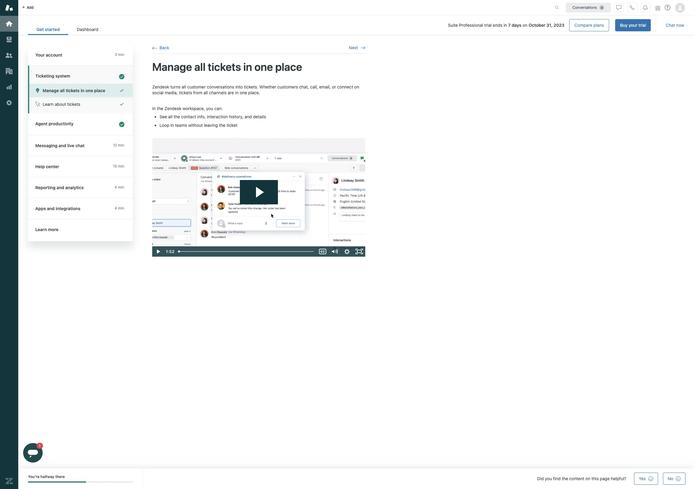 Task type: describe. For each thing, give the bounding box(es) containing it.
chat,
[[299, 84, 309, 89]]

12
[[113, 143, 117, 148]]

turns
[[170, 84, 181, 89]]

your account
[[35, 52, 62, 58]]

place inside content-title region
[[275, 60, 302, 74]]

button displays agent's chat status as invisible. image
[[617, 5, 622, 10]]

started
[[45, 27, 60, 32]]

productivity
[[49, 121, 73, 126]]

chat now button
[[661, 19, 690, 31]]

the up teams
[[174, 114, 180, 120]]

add
[[27, 5, 34, 10]]

in
[[152, 106, 156, 111]]

next
[[349, 45, 358, 50]]

agent productivity
[[35, 121, 73, 126]]

customers
[[278, 84, 298, 89]]

days
[[512, 23, 522, 28]]

progress bar image
[[28, 482, 86, 484]]

compare plans
[[575, 23, 604, 28]]

loop
[[160, 123, 169, 128]]

workspace,
[[183, 106, 205, 111]]

ticketing system button
[[28, 66, 132, 84]]

ticketing
[[35, 73, 54, 79]]

all right see
[[168, 114, 173, 120]]

2 horizontal spatial on
[[586, 477, 591, 482]]

all inside content-title region
[[194, 60, 206, 74]]

ticket
[[227, 123, 238, 128]]

info,
[[197, 114, 206, 120]]

add button
[[18, 0, 37, 15]]

messaging and live chat
[[35, 143, 85, 148]]

min for help center
[[118, 164, 124, 169]]

ticketing system
[[35, 73, 70, 79]]

tab list containing get started
[[28, 24, 107, 35]]

place.
[[248, 90, 260, 95]]

live
[[67, 143, 74, 148]]

can:
[[214, 106, 223, 111]]

your
[[35, 52, 45, 58]]

zendesk inside zendesk turns all customer conversations into tickets. whether customers chat, call, email, or connect on social media, tickets from all channels are in one place.
[[152, 84, 169, 89]]

and for messaging and live chat
[[59, 143, 66, 148]]

buy your trial button
[[616, 19, 651, 31]]

see all the contact info, interaction history, and details
[[160, 114, 266, 120]]

1 horizontal spatial on
[[523, 23, 528, 28]]

manage inside button
[[43, 88, 59, 93]]

trial for professional
[[485, 23, 492, 28]]

system
[[55, 73, 70, 79]]

content-title region
[[152, 60, 366, 74]]

integrations
[[56, 206, 80, 211]]

the inside footer
[[562, 477, 569, 482]]

zendesk products image
[[656, 6, 660, 10]]

region containing zendesk turns all customer conversations into tickets. whether customers chat, call, email, or connect on social media, tickets from all channels are in one place.
[[152, 84, 366, 257]]

12 min
[[113, 143, 124, 148]]

call,
[[310, 84, 318, 89]]

on inside zendesk turns all customer conversations into tickets. whether customers chat, call, email, or connect on social media, tickets from all channels are in one place.
[[355, 84, 359, 89]]

buy your trial
[[621, 23, 646, 28]]

31,
[[547, 23, 553, 28]]

history,
[[229, 114, 244, 120]]

help
[[35, 164, 45, 169]]

3 min
[[115, 52, 124, 57]]

apps and integrations
[[35, 206, 80, 211]]

manage all tickets in one place inside button
[[43, 88, 105, 93]]

compare plans button
[[570, 19, 610, 31]]

no
[[668, 477, 674, 482]]

teams
[[175, 123, 187, 128]]

ends
[[493, 23, 503, 28]]

min for reporting and analytics
[[118, 185, 124, 190]]

0 vertical spatial you
[[206, 106, 213, 111]]

min for apps and integrations
[[118, 206, 124, 211]]

loop in teams without leaving the ticket
[[160, 123, 238, 128]]

yes
[[639, 477, 646, 482]]

zendesk support image
[[5, 4, 13, 12]]

without
[[188, 123, 203, 128]]

admin image
[[5, 99, 13, 107]]

get started
[[37, 27, 60, 32]]

back
[[160, 45, 169, 50]]

interaction
[[207, 114, 228, 120]]

learn more button
[[28, 220, 132, 240]]

details
[[253, 114, 266, 120]]

in inside zendesk turns all customer conversations into tickets. whether customers chat, call, email, or connect on social media, tickets from all channels are in one place.
[[235, 90, 239, 95]]

10 min
[[113, 164, 124, 169]]

zendesk image
[[5, 478, 13, 486]]

media,
[[165, 90, 178, 95]]

content
[[570, 477, 585, 482]]

and for apps and integrations
[[47, 206, 55, 211]]

place inside button
[[94, 88, 105, 93]]

next button
[[349, 45, 366, 51]]

section containing suite professional trial ends in
[[112, 19, 651, 31]]

chat
[[75, 143, 85, 148]]

progress-bar progress bar
[[28, 482, 133, 484]]

get help image
[[665, 5, 671, 10]]

tickets.
[[244, 84, 258, 89]]

or
[[332, 84, 336, 89]]

learn for learn about tickets
[[43, 102, 54, 107]]

3
[[115, 52, 117, 57]]

professional
[[459, 23, 483, 28]]

conversations
[[573, 5, 597, 10]]

from
[[193, 90, 202, 95]]

2023
[[554, 23, 565, 28]]

now
[[677, 23, 685, 28]]

yes button
[[634, 473, 658, 486]]

learn more
[[35, 227, 58, 232]]

4 for reporting and analytics
[[115, 185, 117, 190]]

this
[[592, 477, 599, 482]]

about
[[55, 102, 66, 107]]



Task type: vqa. For each thing, say whether or not it's contained in the screenshot.
"tab"
no



Task type: locate. For each thing, give the bounding box(es) containing it.
learn inside dropdown button
[[35, 227, 47, 232]]

0 horizontal spatial manage
[[43, 88, 59, 93]]

agent
[[35, 121, 48, 126]]

in right loop
[[171, 123, 174, 128]]

0 vertical spatial learn
[[43, 102, 54, 107]]

learn
[[43, 102, 54, 107], [35, 227, 47, 232]]

tickets up learn about tickets button in the top left of the page
[[66, 88, 80, 93]]

compare
[[575, 23, 593, 28]]

region
[[152, 84, 366, 257]]

4 min from the top
[[118, 185, 124, 190]]

you
[[206, 106, 213, 111], [545, 477, 552, 482]]

the
[[157, 106, 163, 111], [174, 114, 180, 120], [219, 123, 226, 128], [562, 477, 569, 482]]

2 trial from the left
[[639, 23, 646, 28]]

min
[[118, 52, 124, 57], [118, 143, 124, 148], [118, 164, 124, 169], [118, 185, 124, 190], [118, 206, 124, 211]]

manage all tickets in one place
[[152, 60, 302, 74], [43, 88, 105, 93]]

1 vertical spatial 4
[[115, 206, 117, 211]]

2 horizontal spatial one
[[255, 60, 273, 74]]

min for your account
[[118, 52, 124, 57]]

all
[[194, 60, 206, 74], [182, 84, 186, 89], [60, 88, 65, 93], [204, 90, 208, 95], [168, 114, 173, 120]]

zendesk up see
[[165, 106, 181, 111]]

zendesk
[[152, 84, 169, 89], [165, 106, 181, 111]]

whether
[[260, 84, 276, 89]]

learn left "about"
[[43, 102, 54, 107]]

tickets right "about"
[[67, 102, 80, 107]]

notifications image
[[643, 5, 648, 10]]

you right did
[[545, 477, 552, 482]]

channels
[[209, 90, 227, 95]]

tickets inside content-title region
[[208, 60, 241, 74]]

the right in
[[157, 106, 163, 111]]

email,
[[319, 84, 331, 89]]

chat now
[[666, 23, 685, 28]]

0 vertical spatial place
[[275, 60, 302, 74]]

all right turns
[[182, 84, 186, 89]]

0 horizontal spatial one
[[86, 88, 93, 93]]

you're halfway there
[[28, 475, 65, 480]]

trial right your
[[639, 23, 646, 28]]

one down into
[[240, 90, 247, 95]]

5 min from the top
[[118, 206, 124, 211]]

0 horizontal spatial on
[[355, 84, 359, 89]]

tab list
[[28, 24, 107, 35]]

all right from
[[204, 90, 208, 95]]

min inside your account heading
[[118, 52, 124, 57]]

tickets inside button
[[67, 102, 80, 107]]

leaving
[[204, 123, 218, 128]]

tickets inside button
[[66, 88, 80, 93]]

suite professional trial ends in 7 days on october 31, 2023
[[448, 23, 565, 28]]

learn inside button
[[43, 102, 54, 107]]

and right apps
[[47, 206, 55, 211]]

reporting image
[[5, 83, 13, 91]]

one up learn about tickets button in the top left of the page
[[86, 88, 93, 93]]

2 min from the top
[[118, 143, 124, 148]]

0 vertical spatial 4 min
[[115, 185, 124, 190]]

on
[[523, 23, 528, 28], [355, 84, 359, 89], [586, 477, 591, 482]]

page
[[600, 477, 610, 482]]

dashboard
[[77, 27, 98, 32]]

one inside content-title region
[[255, 60, 273, 74]]

conversations button
[[566, 3, 611, 12]]

in inside content-title region
[[243, 60, 252, 74]]

trial left the ends
[[485, 23, 492, 28]]

in inside button
[[81, 88, 84, 93]]

1 horizontal spatial you
[[545, 477, 552, 482]]

all up the 'customer'
[[194, 60, 206, 74]]

1 vertical spatial place
[[94, 88, 105, 93]]

learn left more
[[35, 227, 47, 232]]

manage all tickets in one place up learn about tickets button in the top left of the page
[[43, 88, 105, 93]]

1 horizontal spatial place
[[275, 60, 302, 74]]

1 min from the top
[[118, 52, 124, 57]]

chat
[[666, 23, 676, 28]]

2 vertical spatial on
[[586, 477, 591, 482]]

10
[[113, 164, 117, 169]]

one up whether
[[255, 60, 273, 74]]

customer
[[187, 84, 206, 89]]

you're
[[28, 475, 40, 480]]

all inside button
[[60, 88, 65, 93]]

place up the customers
[[275, 60, 302, 74]]

customers image
[[5, 51, 13, 59]]

place
[[275, 60, 302, 74], [94, 88, 105, 93]]

dashboard tab
[[68, 24, 107, 35]]

0 horizontal spatial place
[[94, 88, 105, 93]]

did
[[537, 477, 544, 482]]

1 horizontal spatial manage
[[152, 60, 192, 74]]

one inside button
[[86, 88, 93, 93]]

0 horizontal spatial trial
[[485, 23, 492, 28]]

1 vertical spatial zendesk
[[165, 106, 181, 111]]

on right connect at the top of page
[[355, 84, 359, 89]]

video element
[[152, 138, 366, 257]]

tickets inside zendesk turns all customer conversations into tickets. whether customers chat, call, email, or connect on social media, tickets from all channels are in one place.
[[179, 90, 192, 95]]

learn about tickets
[[43, 102, 80, 107]]

1 vertical spatial manage
[[43, 88, 59, 93]]

agent productivity button
[[28, 114, 132, 135]]

zendesk up social
[[152, 84, 169, 89]]

manage all tickets in one place inside content-title region
[[152, 60, 302, 74]]

1 horizontal spatial trial
[[639, 23, 646, 28]]

see
[[160, 114, 167, 120]]

and left the live
[[59, 143, 66, 148]]

help center
[[35, 164, 59, 169]]

the right find
[[562, 477, 569, 482]]

1 vertical spatial 4 min
[[115, 206, 124, 211]]

7
[[509, 23, 511, 28]]

manage down ticketing system
[[43, 88, 59, 93]]

in inside 'section'
[[504, 23, 507, 28]]

2 4 min from the top
[[115, 206, 124, 211]]

social
[[152, 90, 164, 95]]

2 4 from the top
[[115, 206, 117, 211]]

1 horizontal spatial manage all tickets in one place
[[152, 60, 302, 74]]

in left 7
[[504, 23, 507, 28]]

in up learn about tickets button in the top left of the page
[[81, 88, 84, 93]]

views image
[[5, 36, 13, 44]]

1 vertical spatial you
[[545, 477, 552, 482]]

1 vertical spatial on
[[355, 84, 359, 89]]

you left can:
[[206, 106, 213, 111]]

video thumbnail image
[[152, 138, 366, 257], [152, 138, 366, 257]]

account
[[46, 52, 62, 58]]

on left this
[[586, 477, 591, 482]]

no button
[[663, 473, 686, 486]]

section
[[112, 19, 651, 31]]

messaging
[[35, 143, 58, 148]]

0 vertical spatial 4
[[115, 185, 117, 190]]

place up learn about tickets button in the top left of the page
[[94, 88, 105, 93]]

manage inside content-title region
[[152, 60, 192, 74]]

4 min for integrations
[[115, 206, 124, 211]]

4
[[115, 185, 117, 190], [115, 206, 117, 211]]

into
[[236, 84, 243, 89]]

find
[[554, 477, 561, 482]]

connect
[[337, 84, 353, 89]]

apps
[[35, 206, 46, 211]]

1 4 min from the top
[[115, 185, 124, 190]]

and left analytics
[[57, 185, 64, 190]]

october
[[529, 23, 546, 28]]

get started image
[[5, 20, 13, 28]]

0 horizontal spatial you
[[206, 106, 213, 111]]

all up "learn about tickets"
[[60, 88, 65, 93]]

manage all tickets in one place button
[[29, 84, 133, 97]]

your
[[629, 23, 638, 28]]

4 for apps and integrations
[[115, 206, 117, 211]]

tickets down turns
[[179, 90, 192, 95]]

1 vertical spatial learn
[[35, 227, 47, 232]]

and inside region
[[245, 114, 252, 120]]

trial for your
[[639, 23, 646, 28]]

your account heading
[[28, 45, 133, 66]]

1 trial from the left
[[485, 23, 492, 28]]

and left details
[[245, 114, 252, 120]]

get
[[37, 27, 44, 32]]

main element
[[0, 0, 18, 490]]

on right days
[[523, 23, 528, 28]]

4 min for analytics
[[115, 185, 124, 190]]

more
[[48, 227, 58, 232]]

0 vertical spatial manage
[[152, 60, 192, 74]]

in the zendesk workspace, you can:
[[152, 106, 223, 111]]

0 vertical spatial zendesk
[[152, 84, 169, 89]]

manage up turns
[[152, 60, 192, 74]]

analytics
[[65, 185, 84, 190]]

trial inside button
[[639, 23, 646, 28]]

the left ticket at the left
[[219, 123, 226, 128]]

back button
[[152, 45, 169, 51]]

in
[[504, 23, 507, 28], [243, 60, 252, 74], [81, 88, 84, 93], [235, 90, 239, 95], [171, 123, 174, 128]]

manage all tickets in one place up conversations
[[152, 60, 302, 74]]

organizations image
[[5, 67, 13, 75]]

halfway
[[40, 475, 54, 480]]

0 vertical spatial manage all tickets in one place
[[152, 60, 302, 74]]

1 vertical spatial manage all tickets in one place
[[43, 88, 105, 93]]

1 horizontal spatial one
[[240, 90, 247, 95]]

reporting and analytics
[[35, 185, 84, 190]]

zendesk turns all customer conversations into tickets. whether customers chat, call, email, or connect on social media, tickets from all channels are in one place.
[[152, 84, 359, 95]]

1 4 from the top
[[115, 185, 117, 190]]

tickets up conversations
[[208, 60, 241, 74]]

conversations
[[207, 84, 234, 89]]

plans
[[594, 23, 604, 28]]

footer
[[18, 469, 695, 490]]

contact
[[181, 114, 196, 120]]

reporting
[[35, 185, 56, 190]]

and for reporting and analytics
[[57, 185, 64, 190]]

0 horizontal spatial manage all tickets in one place
[[43, 88, 105, 93]]

in up "tickets."
[[243, 60, 252, 74]]

October 31, 2023 text field
[[529, 23, 565, 28]]

trial
[[485, 23, 492, 28], [639, 23, 646, 28]]

3 min from the top
[[118, 164, 124, 169]]

footer containing did you find the content on this page helpful?
[[18, 469, 695, 490]]

in right are
[[235, 90, 239, 95]]

learn for learn more
[[35, 227, 47, 232]]

0 vertical spatial on
[[523, 23, 528, 28]]

there
[[55, 475, 65, 480]]

min for messaging and live chat
[[118, 143, 124, 148]]

one inside zendesk turns all customer conversations into tickets. whether customers chat, call, email, or connect on social media, tickets from all channels are in one place.
[[240, 90, 247, 95]]

buy
[[621, 23, 628, 28]]



